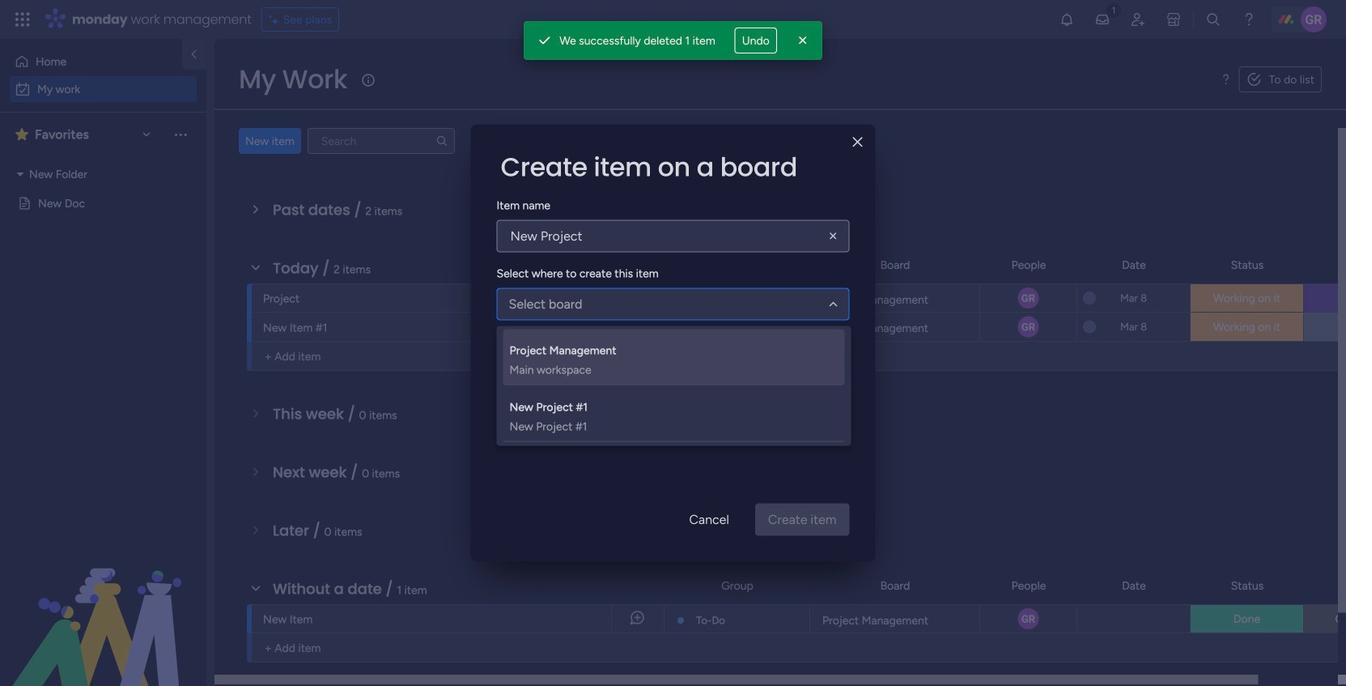 Task type: locate. For each thing, give the bounding box(es) containing it.
Filter dashboard by text search field
[[308, 128, 455, 154]]

close image
[[795, 32, 811, 49], [853, 136, 863, 148]]

list box
[[0, 156, 207, 315]]

alert
[[524, 21, 823, 60]]

0 horizontal spatial close image
[[795, 32, 811, 49]]

0 vertical spatial option
[[10, 49, 173, 75]]

1 vertical spatial close image
[[853, 136, 863, 148]]

help image
[[1242, 11, 1258, 28]]

For example, project proposal text field
[[497, 220, 850, 252]]

option
[[10, 49, 173, 75], [10, 76, 197, 102]]

v2 star 2 image
[[15, 125, 28, 144]]

1 horizontal spatial close image
[[853, 136, 863, 148]]

None search field
[[308, 128, 455, 154]]

1 vertical spatial option
[[10, 76, 197, 102]]



Task type: vqa. For each thing, say whether or not it's contained in the screenshot.
Tools
no



Task type: describe. For each thing, give the bounding box(es) containing it.
public board image
[[17, 196, 32, 211]]

notifications image
[[1059, 11, 1076, 28]]

lottie animation element
[[0, 522, 207, 686]]

1 image
[[1107, 1, 1122, 19]]

see plans image
[[269, 10, 283, 29]]

search everything image
[[1206, 11, 1222, 28]]

lottie animation image
[[0, 522, 207, 686]]

monday marketplace image
[[1166, 11, 1183, 28]]

greg robinson image
[[1302, 6, 1328, 32]]

caret down image
[[17, 168, 23, 180]]

2 option from the top
[[10, 76, 197, 102]]

select product image
[[15, 11, 31, 28]]

invite members image
[[1131, 11, 1147, 28]]

1 option from the top
[[10, 49, 173, 75]]

update feed image
[[1095, 11, 1111, 28]]

search image
[[436, 134, 449, 147]]

0 vertical spatial close image
[[795, 32, 811, 49]]



